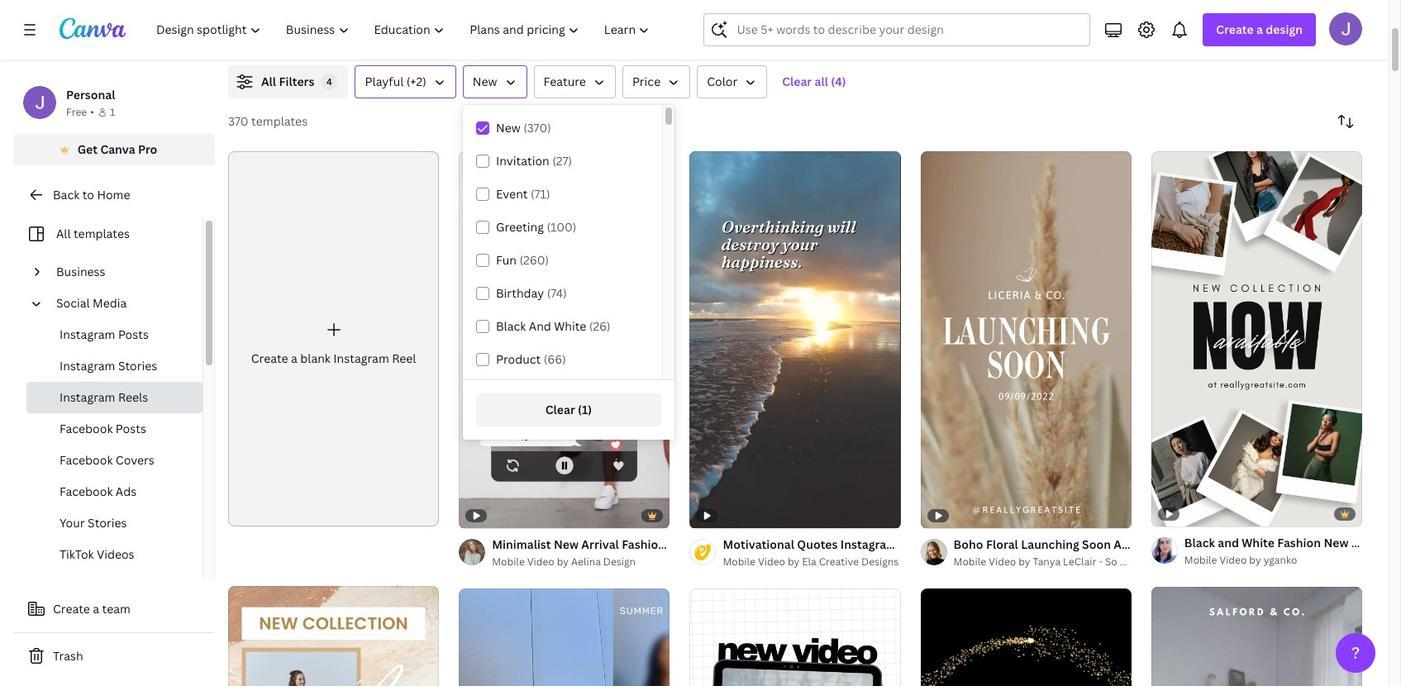 Task type: vqa. For each thing, say whether or not it's contained in the screenshot.
motivational quotes instagram reel video 'link'
yes



Task type: describe. For each thing, give the bounding box(es) containing it.
0 horizontal spatial reel
[[392, 350, 416, 366]]

minimalist new arrival fashion shop promo instagram reel link
[[492, 536, 824, 554]]

jacob simon image
[[1330, 12, 1363, 45]]

invitation (27)
[[496, 153, 572, 169]]

facebook posts
[[60, 421, 146, 437]]

invitation
[[496, 153, 550, 169]]

tiktok videos
[[60, 547, 134, 562]]

(74)
[[547, 285, 567, 301]]

minimalist new arrival fashion shop promo instagram reel mobile video by aelina design
[[492, 536, 824, 569]]

social
[[56, 295, 90, 311]]

mobile video by ela creative designs link
[[723, 554, 901, 570]]

trash link
[[13, 640, 215, 673]]

get
[[77, 141, 98, 157]]

white for and
[[1242, 535, 1275, 550]]

new left (370)
[[496, 120, 521, 136]]

all templates link
[[23, 218, 193, 250]]

event
[[496, 186, 528, 202]]

mobile inside minimalist new arrival fashion shop promo instagram reel mobile video by aelina design
[[492, 555, 525, 569]]

create a design button
[[1203, 13, 1316, 46]]

boho floral launching soon announcement mobile video link
[[954, 536, 1277, 554]]

clear (1) button
[[476, 394, 661, 427]]

get canva pro
[[77, 141, 157, 157]]

shop
[[668, 536, 697, 552]]

yganko
[[1264, 553, 1298, 567]]

all for all templates
[[56, 226, 71, 241]]

feature
[[544, 74, 586, 89]]

back to home link
[[13, 179, 215, 212]]

price
[[632, 74, 661, 89]]

(4)
[[831, 74, 846, 89]]

leclair
[[1063, 555, 1097, 569]]

launching
[[1021, 536, 1080, 552]]

black and white (26)
[[496, 318, 611, 334]]

design
[[1266, 21, 1303, 37]]

business link
[[50, 256, 193, 288]]

tanya
[[1033, 555, 1061, 569]]

reels
[[118, 389, 148, 405]]

create a team
[[53, 601, 131, 617]]

studio
[[1148, 555, 1179, 569]]

new inside black and white fashion new collectio mobile video by yganko
[[1324, 535, 1349, 550]]

facebook covers
[[60, 452, 154, 468]]

create a team button
[[13, 593, 215, 626]]

new button
[[463, 65, 527, 98]]

pro
[[138, 141, 157, 157]]

(71)
[[531, 186, 550, 202]]

new (370)
[[496, 120, 551, 136]]

instagram up the facebook posts
[[60, 389, 115, 405]]

clear for clear all (4)
[[782, 74, 812, 89]]

instagram stories
[[60, 358, 157, 374]]

a for design
[[1257, 21, 1263, 37]]

-
[[1099, 555, 1103, 569]]

back to home
[[53, 187, 130, 203]]

reel inside motivational quotes instagram reel video mobile video by ela creative designs
[[900, 536, 925, 552]]

mobile inside black and white fashion new collectio mobile video by yganko
[[1185, 553, 1217, 567]]

templates for all templates
[[74, 226, 130, 241]]

product
[[496, 351, 541, 367]]

video inside black and white fashion new collectio mobile video by yganko
[[1220, 553, 1247, 567]]

facebook for facebook ads
[[60, 484, 113, 499]]

clear all (4) button
[[774, 65, 855, 98]]

quotes
[[797, 536, 838, 552]]

create a blank instagram reel
[[251, 350, 416, 366]]

birthday (74)
[[496, 285, 567, 301]]

black and white fashion new collectio mobile video by yganko
[[1185, 535, 1401, 567]]

get canva pro button
[[13, 134, 215, 165]]

(370)
[[523, 120, 551, 136]]

covers
[[116, 452, 154, 468]]

motivational quotes instagram reel video link
[[723, 536, 960, 554]]

facebook for facebook covers
[[60, 452, 113, 468]]

a for team
[[93, 601, 99, 617]]

instagram down social media
[[60, 327, 115, 342]]

instagram inside motivational quotes instagram reel video mobile video by ela creative designs
[[841, 536, 897, 552]]

by inside black and white fashion new collectio mobile video by yganko
[[1250, 553, 1261, 567]]

stories for instagram stories
[[118, 358, 157, 374]]

playful (+2)
[[365, 74, 426, 89]]

ads
[[116, 484, 137, 499]]

(66)
[[544, 351, 566, 367]]

designs
[[862, 555, 899, 569]]

create for create a team
[[53, 601, 90, 617]]

(27)
[[553, 153, 572, 169]]

clear (1)
[[546, 402, 592, 418]]

to
[[82, 187, 94, 203]]

minimalist
[[492, 536, 551, 552]]

videos
[[97, 547, 134, 562]]

all for all filters
[[261, 74, 276, 89]]

product (66)
[[496, 351, 566, 367]]

create a blank instagram reel link
[[228, 151, 439, 526]]

all
[[815, 74, 828, 89]]

boho
[[954, 536, 984, 552]]

fashion for new
[[1278, 535, 1321, 550]]

birthday
[[496, 285, 544, 301]]

1
[[110, 105, 115, 119]]

and
[[529, 318, 551, 334]]

all templates
[[56, 226, 130, 241]]

video inside minimalist new arrival fashion shop promo instagram reel mobile video by aelina design
[[527, 555, 555, 569]]

motivational quotes instagram reel video mobile video by ela creative designs
[[723, 536, 960, 569]]

tiktok
[[60, 547, 94, 562]]

a for blank
[[291, 350, 298, 366]]

Sort by button
[[1330, 105, 1363, 138]]

top level navigation element
[[146, 13, 664, 46]]

playful (+2) button
[[355, 65, 456, 98]]

facebook ads link
[[26, 476, 203, 508]]

your stories link
[[26, 508, 203, 539]]

collectio
[[1352, 535, 1401, 550]]

video left floral
[[927, 536, 960, 552]]



Task type: locate. For each thing, give the bounding box(es) containing it.
instagram up designs
[[841, 536, 897, 552]]

0 horizontal spatial black
[[496, 318, 526, 334]]

posts
[[118, 327, 149, 342], [116, 421, 146, 437]]

clear left (1)
[[546, 402, 575, 418]]

playful
[[365, 74, 404, 89]]

mobile
[[1204, 536, 1242, 552], [1185, 553, 1217, 567], [492, 555, 525, 569], [723, 555, 756, 569], [954, 555, 987, 569]]

0 horizontal spatial templates
[[74, 226, 130, 241]]

1 horizontal spatial fashion
[[1278, 535, 1321, 550]]

white and green modern photo collage new collection instagram reel image
[[459, 588, 670, 686]]

video down 'and'
[[1220, 553, 1247, 567]]

1 horizontal spatial create
[[251, 350, 288, 366]]

video down floral
[[989, 555, 1016, 569]]

by left yganko
[[1250, 553, 1261, 567]]

trash
[[53, 648, 83, 664]]

clear all (4)
[[782, 74, 846, 89]]

black and white fashion new collectio link
[[1185, 534, 1401, 552]]

color button
[[697, 65, 767, 98]]

stories
[[118, 358, 157, 374], [88, 515, 127, 531]]

posts down social media link
[[118, 327, 149, 342]]

swell
[[1120, 555, 1145, 569]]

facebook posts link
[[26, 413, 203, 445]]

1 vertical spatial stories
[[88, 515, 127, 531]]

instagram posts link
[[26, 319, 203, 351]]

2 vertical spatial create
[[53, 601, 90, 617]]

by inside boho floral launching soon announcement mobile video mobile video by tanya leclair - so swell studio
[[1019, 555, 1031, 569]]

aelina
[[571, 555, 601, 569]]

white for and
[[554, 318, 587, 334]]

video up yganko
[[1245, 536, 1277, 552]]

(260)
[[520, 252, 549, 268]]

ela
[[802, 555, 817, 569]]

by inside minimalist new arrival fashion shop promo instagram reel mobile video by aelina design
[[557, 555, 569, 569]]

greeting (100)
[[496, 219, 577, 235]]

instagram inside minimalist new arrival fashion shop promo instagram reel mobile video by aelina design
[[740, 536, 797, 552]]

1 horizontal spatial a
[[291, 350, 298, 366]]

a inside dropdown button
[[1257, 21, 1263, 37]]

arrival
[[582, 536, 619, 552]]

mobile down minimalist
[[492, 555, 525, 569]]

facebook down instagram reels
[[60, 421, 113, 437]]

1 horizontal spatial black
[[1185, 535, 1215, 550]]

0 vertical spatial all
[[261, 74, 276, 89]]

create for create a design
[[1217, 21, 1254, 37]]

feature button
[[534, 65, 616, 98]]

create inside button
[[53, 601, 90, 617]]

4 filter options selected element
[[321, 74, 338, 90]]

design
[[603, 555, 636, 569]]

0 vertical spatial create
[[1217, 21, 1254, 37]]

floral
[[986, 536, 1019, 552]]

facebook ads
[[60, 484, 137, 499]]

mobile down motivational
[[723, 555, 756, 569]]

0 horizontal spatial a
[[93, 601, 99, 617]]

motivational
[[723, 536, 795, 552]]

posts for instagram posts
[[118, 327, 149, 342]]

team
[[102, 601, 131, 617]]

0 vertical spatial stories
[[118, 358, 157, 374]]

black for black and white (26)
[[496, 318, 526, 334]]

white up mobile video by yganko link
[[1242, 535, 1275, 550]]

all filters
[[261, 74, 315, 89]]

canva
[[100, 141, 135, 157]]

2 vertical spatial a
[[93, 601, 99, 617]]

1 horizontal spatial reel
[[799, 536, 824, 552]]

all left filters
[[261, 74, 276, 89]]

1 facebook from the top
[[60, 421, 113, 437]]

1 vertical spatial black
[[1185, 535, 1215, 550]]

Search search field
[[737, 14, 1080, 45]]

video down minimalist
[[527, 555, 555, 569]]

1 vertical spatial facebook
[[60, 452, 113, 468]]

your
[[60, 515, 85, 531]]

None search field
[[704, 13, 1091, 46]]

facebook up facebook ads at the left
[[60, 452, 113, 468]]

your stories
[[60, 515, 127, 531]]

0 vertical spatial a
[[1257, 21, 1263, 37]]

black left 'and'
[[1185, 535, 1215, 550]]

stories up reels
[[118, 358, 157, 374]]

fashion up design
[[622, 536, 666, 552]]

facebook up your stories
[[60, 484, 113, 499]]

new up new (370)
[[473, 74, 497, 89]]

social media link
[[50, 288, 193, 319]]

white left (26)
[[554, 318, 587, 334]]

black left and
[[496, 318, 526, 334]]

clear for clear (1)
[[546, 402, 575, 418]]

instagram up instagram reels
[[60, 358, 115, 374]]

0 horizontal spatial fashion
[[622, 536, 666, 552]]

create left design
[[1217, 21, 1254, 37]]

instagram
[[60, 327, 115, 342], [333, 350, 389, 366], [60, 358, 115, 374], [60, 389, 115, 405], [740, 536, 797, 552], [841, 536, 897, 552]]

a left blank
[[291, 350, 298, 366]]

by inside motivational quotes instagram reel video mobile video by ela creative designs
[[788, 555, 800, 569]]

1 horizontal spatial white
[[1242, 535, 1275, 550]]

greeting
[[496, 219, 544, 235]]

fun (260)
[[496, 252, 549, 268]]

1 horizontal spatial templates
[[251, 113, 308, 129]]

2 horizontal spatial reel
[[900, 536, 925, 552]]

(26)
[[589, 318, 611, 334]]

mobile inside motivational quotes instagram reel video mobile video by ela creative designs
[[723, 555, 756, 569]]

promo
[[700, 536, 737, 552]]

mobile right studio
[[1185, 553, 1217, 567]]

home
[[97, 187, 130, 203]]

2 facebook from the top
[[60, 452, 113, 468]]

clear
[[782, 74, 812, 89], [546, 402, 575, 418]]

color
[[707, 74, 738, 89]]

a
[[1257, 21, 1263, 37], [291, 350, 298, 366], [93, 601, 99, 617]]

templates for 370 templates
[[251, 113, 308, 129]]

fashion inside black and white fashion new collectio mobile video by yganko
[[1278, 535, 1321, 550]]

by left tanya
[[1019, 555, 1031, 569]]

black
[[496, 318, 526, 334], [1185, 535, 1215, 550]]

new inside minimalist new arrival fashion shop promo instagram reel mobile video by aelina design
[[554, 536, 579, 552]]

create left "team"
[[53, 601, 90, 617]]

mobile video by aelina design link
[[492, 554, 670, 570]]

0 vertical spatial facebook
[[60, 421, 113, 437]]

0 vertical spatial clear
[[782, 74, 812, 89]]

business
[[56, 264, 105, 279]]

and
[[1218, 535, 1239, 550]]

black inside black and white fashion new collectio mobile video by yganko
[[1185, 535, 1215, 550]]

all
[[261, 74, 276, 89], [56, 226, 71, 241]]

2 horizontal spatial a
[[1257, 21, 1263, 37]]

mobile down boho
[[954, 555, 987, 569]]

tiktok videos link
[[26, 539, 203, 571]]

fashion up yganko
[[1278, 535, 1321, 550]]

1 horizontal spatial all
[[261, 74, 276, 89]]

clear left all
[[782, 74, 812, 89]]

(1)
[[578, 402, 592, 418]]

instagram up mobile video by ela creative designs link
[[740, 536, 797, 552]]

black for black and white fashion new collectio mobile video by yganko
[[1185, 535, 1215, 550]]

mobile video by tanya leclair - so swell studio link
[[954, 554, 1179, 570]]

white
[[554, 318, 587, 334], [1242, 535, 1275, 550]]

templates down the back to home
[[74, 226, 130, 241]]

personal
[[66, 87, 115, 103]]

by
[[1250, 553, 1261, 567], [557, 555, 569, 569], [788, 555, 800, 569], [1019, 555, 1031, 569]]

all down the back
[[56, 226, 71, 241]]

2 vertical spatial facebook
[[60, 484, 113, 499]]

templates down the all filters
[[251, 113, 308, 129]]

0 horizontal spatial all
[[56, 226, 71, 241]]

new left collectio
[[1324, 535, 1349, 550]]

new inside button
[[473, 74, 497, 89]]

1 vertical spatial create
[[251, 350, 288, 366]]

0 vertical spatial templates
[[251, 113, 308, 129]]

boho floral launching soon announcement mobile video mobile video by tanya leclair - so swell studio
[[954, 536, 1277, 569]]

fashion for shop
[[622, 536, 666, 552]]

blank
[[300, 350, 331, 366]]

1 vertical spatial clear
[[546, 402, 575, 418]]

posts down reels
[[116, 421, 146, 437]]

mobile video by yganko link
[[1185, 552, 1363, 569]]

a left "team"
[[93, 601, 99, 617]]

by left ela
[[788, 555, 800, 569]]

facebook for facebook posts
[[60, 421, 113, 437]]

fashion
[[1278, 535, 1321, 550], [622, 536, 666, 552]]

event (71)
[[496, 186, 550, 202]]

a left design
[[1257, 21, 1263, 37]]

0 vertical spatial white
[[554, 318, 587, 334]]

free
[[66, 105, 87, 119]]

create inside dropdown button
[[1217, 21, 1254, 37]]

0 horizontal spatial white
[[554, 318, 587, 334]]

so
[[1105, 555, 1118, 569]]

video down motivational
[[758, 555, 785, 569]]

create left blank
[[251, 350, 288, 366]]

0 horizontal spatial clear
[[546, 402, 575, 418]]

instagram right blank
[[333, 350, 389, 366]]

facebook covers link
[[26, 445, 203, 476]]

creative
[[819, 555, 859, 569]]

reel inside minimalist new arrival fashion shop promo instagram reel mobile video by aelina design
[[799, 536, 824, 552]]

1 vertical spatial templates
[[74, 226, 130, 241]]

create a blank instagram reel element
[[228, 151, 439, 526]]

new up mobile video by aelina design link
[[554, 536, 579, 552]]

posts for facebook posts
[[116, 421, 146, 437]]

1 vertical spatial all
[[56, 226, 71, 241]]

stories for your stories
[[88, 515, 127, 531]]

1 vertical spatial a
[[291, 350, 298, 366]]

1 vertical spatial posts
[[116, 421, 146, 437]]

(100)
[[547, 219, 577, 235]]

stories down facebook ads link
[[88, 515, 127, 531]]

instagram reels
[[60, 389, 148, 405]]

facebook
[[60, 421, 113, 437], [60, 452, 113, 468], [60, 484, 113, 499]]

media
[[93, 295, 127, 311]]

video
[[927, 536, 960, 552], [1245, 536, 1277, 552], [1220, 553, 1247, 567], [527, 555, 555, 569], [758, 555, 785, 569], [989, 555, 1016, 569]]

3 facebook from the top
[[60, 484, 113, 499]]

0 vertical spatial black
[[496, 318, 526, 334]]

0 vertical spatial posts
[[118, 327, 149, 342]]

templates
[[251, 113, 308, 129], [74, 226, 130, 241]]

white inside black and white fashion new collectio mobile video by yganko
[[1242, 535, 1275, 550]]

1 horizontal spatial clear
[[782, 74, 812, 89]]

instagram posts
[[60, 327, 149, 342]]

1 vertical spatial white
[[1242, 535, 1275, 550]]

create a design
[[1217, 21, 1303, 37]]

by left aelina
[[557, 555, 569, 569]]

0 horizontal spatial create
[[53, 601, 90, 617]]

fashion inside minimalist new arrival fashion shop promo instagram reel mobile video by aelina design
[[622, 536, 666, 552]]

create for create a blank instagram reel
[[251, 350, 288, 366]]

2 horizontal spatial create
[[1217, 21, 1254, 37]]

mobile right the "announcement"
[[1204, 536, 1242, 552]]

a inside button
[[93, 601, 99, 617]]



